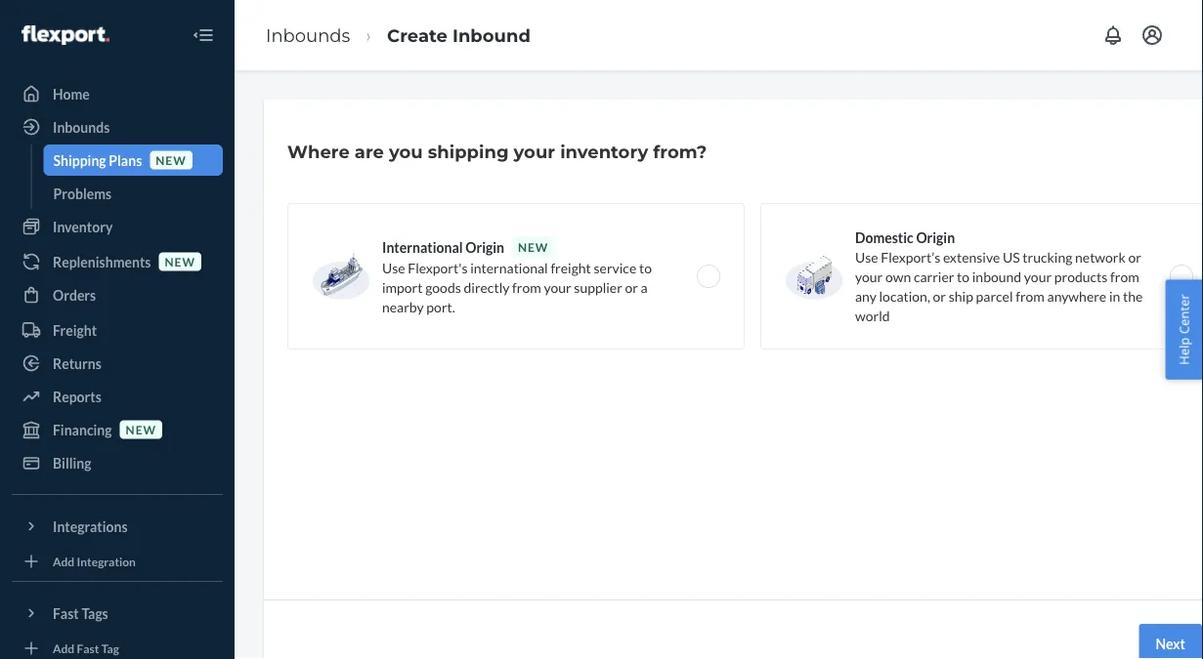 Task type: locate. For each thing, give the bounding box(es) containing it.
to up a
[[639, 260, 652, 276]]

network
[[1075, 249, 1126, 265]]

tag
[[101, 642, 119, 656]]

0 horizontal spatial origin
[[466, 239, 504, 256]]

add fast tag link
[[12, 637, 223, 660]]

billing
[[53, 455, 91, 472]]

your down trucking
[[1024, 268, 1052, 285]]

domestic origin use flexport's extensive us trucking network or your own carrier to inbound your products from any location, or ship parcel from anywhere in the world
[[855, 229, 1143, 324]]

1 vertical spatial fast
[[77, 642, 99, 656]]

new
[[156, 153, 186, 167], [518, 240, 549, 254], [165, 255, 195, 269], [126, 423, 156, 437]]

port.
[[427, 299, 455, 315]]

0 horizontal spatial use
[[382, 260, 405, 276]]

0 horizontal spatial inbounds link
[[12, 111, 223, 143]]

use up import
[[382, 260, 405, 276]]

2 horizontal spatial or
[[1129, 249, 1142, 265]]

shipping
[[428, 141, 509, 162]]

flexport's
[[408, 260, 468, 276]]

new right the plans
[[156, 153, 186, 167]]

in
[[1109, 288, 1121, 305]]

new up international
[[518, 240, 549, 254]]

1 horizontal spatial inbounds
[[266, 24, 350, 46]]

1 horizontal spatial or
[[933, 288, 946, 305]]

0 vertical spatial inbounds link
[[266, 24, 350, 46]]

fast left tag
[[77, 642, 99, 656]]

fast left tags
[[53, 606, 79, 622]]

help
[[1175, 338, 1193, 365]]

extensive
[[943, 249, 1000, 265]]

0 vertical spatial inbounds
[[266, 24, 350, 46]]

breadcrumbs navigation
[[250, 7, 546, 64]]

add fast tag
[[53, 642, 119, 656]]

origin up international
[[466, 239, 504, 256]]

new up orders link
[[165, 255, 195, 269]]

help center
[[1175, 294, 1193, 365]]

or down carrier
[[933, 288, 946, 305]]

freight link
[[12, 315, 223, 346]]

the
[[1123, 288, 1143, 305]]

freight
[[53, 322, 97, 339]]

from right the parcel
[[1016, 288, 1045, 305]]

add integration
[[53, 555, 136, 569]]

0 vertical spatial add
[[53, 555, 74, 569]]

1 vertical spatial inbounds
[[53, 119, 110, 135]]

home link
[[12, 78, 223, 109]]

products
[[1055, 268, 1108, 285]]

fast
[[53, 606, 79, 622], [77, 642, 99, 656]]

add left the 'integration'
[[53, 555, 74, 569]]

1 vertical spatial add
[[53, 642, 74, 656]]

0 horizontal spatial or
[[625, 279, 638, 296]]

international
[[470, 260, 548, 276]]

to
[[639, 260, 652, 276], [957, 268, 970, 285]]

or left a
[[625, 279, 638, 296]]

use down domestic
[[855, 249, 878, 265]]

use flexport's international freight service to import goods directly from your supplier or a nearby port.
[[382, 260, 652, 315]]

2 add from the top
[[53, 642, 74, 656]]

inventory link
[[12, 211, 223, 242]]

inbound
[[453, 24, 531, 46]]

integrations button
[[12, 511, 223, 543]]

from
[[1111, 268, 1140, 285], [512, 279, 541, 296], [1016, 288, 1045, 305]]

plans
[[109, 152, 142, 169]]

1 horizontal spatial origin
[[916, 229, 955, 246]]

create
[[387, 24, 448, 46]]

your up "any"
[[855, 268, 883, 285]]

from down international
[[512, 279, 541, 296]]

integration
[[77, 555, 136, 569]]

problems link
[[44, 178, 223, 209]]

or right network
[[1129, 249, 1142, 265]]

add
[[53, 555, 74, 569], [53, 642, 74, 656]]

use
[[855, 249, 878, 265], [382, 260, 405, 276]]

fast tags button
[[12, 598, 223, 630]]

2 horizontal spatial from
[[1111, 268, 1140, 285]]

your down freight
[[544, 279, 572, 296]]

1 vertical spatial inbounds link
[[12, 111, 223, 143]]

0 horizontal spatial from
[[512, 279, 541, 296]]

1 horizontal spatial to
[[957, 268, 970, 285]]

add inside 'link'
[[53, 642, 74, 656]]

reports
[[53, 389, 101, 405]]

1 add from the top
[[53, 555, 74, 569]]

or
[[1129, 249, 1142, 265], [625, 279, 638, 296], [933, 288, 946, 305]]

origin up the flexport's
[[916, 229, 955, 246]]

inventory
[[53, 218, 113, 235]]

origin inside domestic origin use flexport's extensive us trucking network or your own carrier to inbound your products from any location, or ship parcel from anywhere in the world
[[916, 229, 955, 246]]

freight
[[551, 260, 591, 276]]

open account menu image
[[1141, 23, 1164, 47]]

nearby
[[382, 299, 424, 315]]

open notifications image
[[1102, 23, 1125, 47]]

fast inside dropdown button
[[53, 606, 79, 622]]

inbounds link
[[266, 24, 350, 46], [12, 111, 223, 143]]

inventory
[[560, 141, 648, 162]]

returns
[[53, 355, 102, 372]]

tags
[[82, 606, 108, 622]]

0 horizontal spatial to
[[639, 260, 652, 276]]

international origin
[[382, 239, 504, 256]]

1 horizontal spatial use
[[855, 249, 878, 265]]

inbounds
[[266, 24, 350, 46], [53, 119, 110, 135]]

origin
[[916, 229, 955, 246], [466, 239, 504, 256]]

where
[[287, 141, 350, 162]]

new for international origin
[[518, 240, 549, 254]]

from up the
[[1111, 268, 1140, 285]]

use inside use flexport's international freight service to import goods directly from your supplier or a nearby port.
[[382, 260, 405, 276]]

orders
[[53, 287, 96, 304]]

new down reports link
[[126, 423, 156, 437]]

your
[[514, 141, 555, 162], [855, 268, 883, 285], [1024, 268, 1052, 285], [544, 279, 572, 296]]

to up 'ship'
[[957, 268, 970, 285]]

1 horizontal spatial from
[[1016, 288, 1045, 305]]

0 vertical spatial fast
[[53, 606, 79, 622]]

add down fast tags
[[53, 642, 74, 656]]



Task type: vqa. For each thing, say whether or not it's contained in the screenshot.
FEEDBACK
no



Task type: describe. For each thing, give the bounding box(es) containing it.
to inside use flexport's international freight service to import goods directly from your supplier or a nearby port.
[[639, 260, 652, 276]]

are
[[355, 141, 384, 162]]

your inside use flexport's international freight service to import goods directly from your supplier or a nearby port.
[[544, 279, 572, 296]]

world
[[855, 307, 890, 324]]

new for shipping plans
[[156, 153, 186, 167]]

international
[[382, 239, 463, 256]]

where are you shipping your inventory from?
[[287, 141, 707, 162]]

flexport's
[[881, 249, 941, 265]]

origin for domestic
[[916, 229, 955, 246]]

next button
[[1139, 625, 1202, 660]]

from?
[[653, 141, 707, 162]]

flexport logo image
[[22, 25, 109, 45]]

any
[[855, 288, 877, 305]]

next
[[1156, 636, 1186, 653]]

create inbound link
[[387, 24, 531, 46]]

replenishments
[[53, 254, 151, 270]]

carrier
[[914, 268, 954, 285]]

us
[[1003, 249, 1020, 265]]

origin for international
[[466, 239, 504, 256]]

integrations
[[53, 519, 128, 535]]

a
[[641, 279, 648, 296]]

billing link
[[12, 448, 223, 479]]

parcel
[[976, 288, 1013, 305]]

problems
[[53, 185, 112, 202]]

fast tags
[[53, 606, 108, 622]]

orders link
[[12, 280, 223, 311]]

service
[[594, 260, 637, 276]]

you
[[389, 141, 423, 162]]

1 horizontal spatial inbounds link
[[266, 24, 350, 46]]

create inbound
[[387, 24, 531, 46]]

own
[[886, 268, 911, 285]]

add for add fast tag
[[53, 642, 74, 656]]

returns link
[[12, 348, 223, 379]]

add for add integration
[[53, 555, 74, 569]]

goods
[[425, 279, 461, 296]]

close navigation image
[[192, 23, 215, 47]]

fast inside 'link'
[[77, 642, 99, 656]]

center
[[1175, 294, 1193, 334]]

shipping
[[53, 152, 106, 169]]

domestic
[[855, 229, 914, 246]]

0 horizontal spatial inbounds
[[53, 119, 110, 135]]

new for financing
[[126, 423, 156, 437]]

to inside domestic origin use flexport's extensive us trucking network or your own carrier to inbound your products from any location, or ship parcel from anywhere in the world
[[957, 268, 970, 285]]

import
[[382, 279, 423, 296]]

from inside use flexport's international freight service to import goods directly from your supplier or a nearby port.
[[512, 279, 541, 296]]

financing
[[53, 422, 112, 438]]

or inside use flexport's international freight service to import goods directly from your supplier or a nearby port.
[[625, 279, 638, 296]]

your right shipping
[[514, 141, 555, 162]]

inbounds inside breadcrumbs navigation
[[266, 24, 350, 46]]

home
[[53, 86, 90, 102]]

inbound
[[972, 268, 1022, 285]]

shipping plans
[[53, 152, 142, 169]]

ship
[[949, 288, 974, 305]]

trucking
[[1023, 249, 1073, 265]]

supplier
[[574, 279, 623, 296]]

help center button
[[1166, 280, 1203, 380]]

add integration link
[[12, 550, 223, 574]]

location,
[[879, 288, 931, 305]]

directly
[[464, 279, 510, 296]]

new for replenishments
[[165, 255, 195, 269]]

use inside domestic origin use flexport's extensive us trucking network or your own carrier to inbound your products from any location, or ship parcel from anywhere in the world
[[855, 249, 878, 265]]

anywhere
[[1048, 288, 1107, 305]]

reports link
[[12, 381, 223, 413]]



